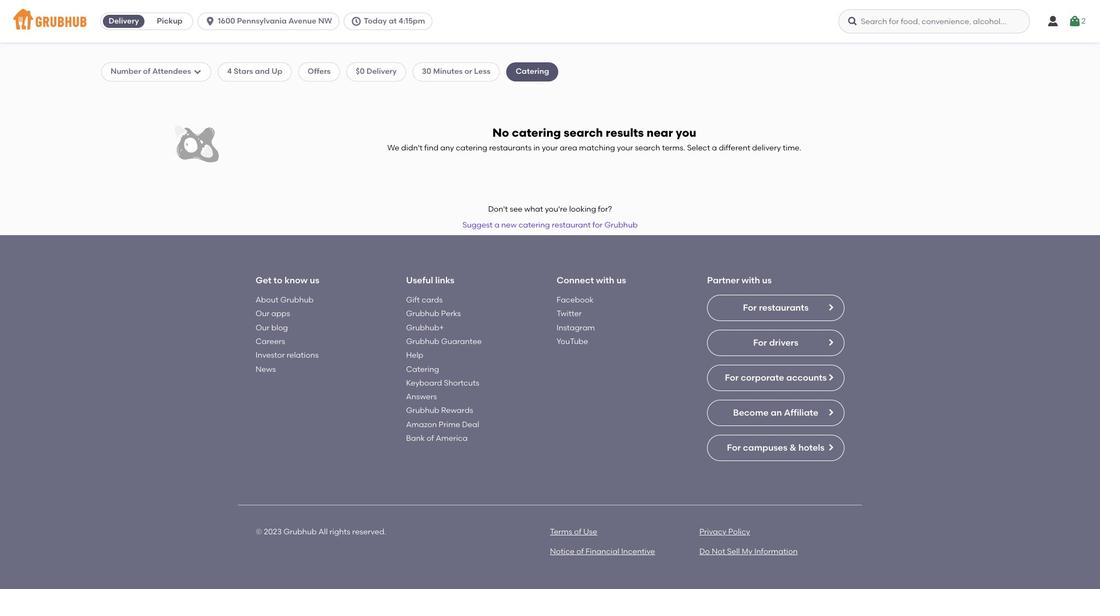 Task type: describe. For each thing, give the bounding box(es) containing it.
drivers
[[770, 338, 799, 348]]

notice of financial incentive
[[550, 548, 656, 557]]

affiliate
[[785, 408, 819, 418]]

delivery
[[753, 143, 782, 153]]

suggest a new catering restaurant for grubhub
[[463, 220, 638, 230]]

of inside gift cards grubhub perks grubhub+ grubhub guarantee help catering keyboard shortcuts answers grubhub rewards amazon prime deal bank of america
[[427, 434, 434, 444]]

answers link
[[406, 393, 437, 402]]

looking
[[570, 205, 597, 214]]

you're
[[545, 205, 568, 214]]

get
[[256, 275, 272, 286]]

terms of use
[[550, 528, 598, 537]]

at
[[389, 16, 397, 26]]

blog
[[272, 324, 288, 333]]

less
[[474, 67, 491, 76]]

become an affiliate
[[734, 408, 819, 418]]

don't
[[489, 205, 508, 214]]

for corporate accounts
[[725, 373, 827, 383]]

catering inside gift cards grubhub perks grubhub+ grubhub guarantee help catering keyboard shortcuts answers grubhub rewards amazon prime deal bank of america
[[406, 365, 439, 374]]

restaurant
[[552, 220, 591, 230]]

1600
[[218, 16, 235, 26]]

1 your from the left
[[542, 143, 558, 153]]

catering inside button
[[519, 220, 550, 230]]

policy
[[729, 528, 751, 537]]

grubhub down answers
[[406, 407, 440, 416]]

delivery inside button
[[109, 16, 139, 26]]

gift
[[406, 296, 420, 305]]

1 us from the left
[[310, 275, 320, 286]]

2 button
[[1069, 12, 1087, 31]]

and
[[255, 67, 270, 76]]

about grubhub our apps our blog careers investor relations news
[[256, 296, 319, 374]]

today at 4:15pm button
[[344, 13, 437, 30]]

do not sell my information
[[700, 548, 798, 557]]

reserved.
[[353, 528, 386, 537]]

deal
[[462, 421, 480, 430]]

of for number
[[143, 67, 151, 76]]

do
[[700, 548, 710, 557]]

right image for for drivers
[[827, 339, 836, 347]]

svg image inside no catering search results near you main content
[[193, 68, 202, 76]]

notice of financial incentive link
[[550, 548, 656, 557]]

4 stars and up
[[227, 67, 283, 76]]

for
[[593, 220, 603, 230]]

us for partner with us
[[763, 275, 772, 286]]

not
[[712, 548, 726, 557]]

0 vertical spatial search
[[564, 126, 603, 139]]

connect with us
[[557, 275, 627, 286]]

delivery inside no catering search results near you main content
[[367, 67, 397, 76]]

connect
[[557, 275, 594, 286]]

all
[[319, 528, 328, 537]]

1 our from the top
[[256, 310, 270, 319]]

a inside button
[[495, 220, 500, 230]]

svg image inside 1600 pennsylvania avenue nw button
[[205, 16, 216, 27]]

for drivers
[[754, 338, 799, 348]]

know
[[285, 275, 308, 286]]

pennsylvania
[[237, 16, 287, 26]]

bank of america link
[[406, 434, 468, 444]]

for restaurants link
[[708, 295, 845, 322]]

2023
[[264, 528, 282, 537]]

number
[[111, 67, 141, 76]]

4
[[227, 67, 232, 76]]

or
[[465, 67, 473, 76]]

30 minutes or less
[[422, 67, 491, 76]]

© 2023 grubhub all rights reserved.
[[256, 528, 386, 537]]

become an affiliate link
[[708, 400, 845, 427]]

for?
[[598, 205, 612, 214]]

for campuses & hotels link
[[708, 436, 845, 462]]

help link
[[406, 351, 424, 361]]

pickup button
[[147, 13, 193, 30]]

in
[[534, 143, 540, 153]]

time.
[[783, 143, 802, 153]]

terms
[[550, 528, 573, 537]]

results
[[606, 126, 644, 139]]

pickup
[[157, 16, 183, 26]]

number of attendees
[[111, 67, 191, 76]]

no catering search results near you main content
[[0, 43, 1101, 590]]

select
[[688, 143, 711, 153]]

svg image inside today at 4:15pm button
[[351, 16, 362, 27]]

of for terms
[[575, 528, 582, 537]]

2 your from the left
[[617, 143, 634, 153]]

gift cards grubhub perks grubhub+ grubhub guarantee help catering keyboard shortcuts answers grubhub rewards amazon prime deal bank of america
[[406, 296, 482, 444]]

instagram link
[[557, 324, 595, 333]]

attendees
[[152, 67, 191, 76]]

up
[[272, 67, 283, 76]]

1 horizontal spatial catering
[[516, 67, 550, 76]]

for campuses & hotels
[[728, 443, 825, 454]]

get to know us
[[256, 275, 320, 286]]

facebook
[[557, 296, 594, 305]]

matching
[[580, 143, 616, 153]]

useful links
[[406, 275, 455, 286]]

1600 pennsylvania avenue nw button
[[198, 13, 344, 30]]

relations
[[287, 351, 319, 361]]

to
[[274, 275, 283, 286]]

grubhub left all
[[284, 528, 317, 537]]

sell
[[728, 548, 741, 557]]

any
[[441, 143, 454, 153]]

grubhub guarantee link
[[406, 337, 482, 347]]

become
[[734, 408, 769, 418]]

twitter
[[557, 310, 582, 319]]

keyboard shortcuts link
[[406, 379, 480, 388]]

today
[[364, 16, 387, 26]]

svg image inside 2 button
[[1069, 15, 1082, 28]]

Search for food, convenience, alcohol... search field
[[839, 9, 1031, 33]]

for for for restaurants
[[744, 303, 757, 313]]

no
[[493, 126, 510, 139]]

youtube
[[557, 337, 589, 347]]



Task type: vqa. For each thing, say whether or not it's contained in the screenshot.
the right min
no



Task type: locate. For each thing, give the bounding box(es) containing it.
grubhub
[[605, 220, 638, 230], [281, 296, 314, 305], [406, 310, 440, 319], [406, 337, 440, 347], [406, 407, 440, 416], [284, 528, 317, 537]]

2 our from the top
[[256, 324, 270, 333]]

for down partner with us
[[744, 303, 757, 313]]

us for connect with us
[[617, 275, 627, 286]]

useful
[[406, 275, 433, 286]]

grubhub down know
[[281, 296, 314, 305]]

0 horizontal spatial catering
[[406, 365, 439, 374]]

svg image
[[1069, 15, 1082, 28], [193, 68, 202, 76]]

1 horizontal spatial a
[[713, 143, 718, 153]]

area
[[560, 143, 578, 153]]

4 right image from the top
[[827, 409, 836, 417]]

prime
[[439, 421, 461, 430]]

restaurants
[[490, 143, 532, 153], [760, 303, 809, 313]]

you
[[676, 126, 697, 139]]

a inside no catering search results near you we didn't find any catering restaurants in your area matching your search terms. select a different delivery time.
[[713, 143, 718, 153]]

2 right image from the top
[[827, 339, 836, 347]]

1 vertical spatial svg image
[[193, 68, 202, 76]]

for
[[744, 303, 757, 313], [754, 338, 768, 348], [725, 373, 739, 383], [728, 443, 741, 454]]

us up for restaurants
[[763, 275, 772, 286]]

0 horizontal spatial your
[[542, 143, 558, 153]]

our down about
[[256, 310, 270, 319]]

1 right image from the top
[[827, 304, 836, 312]]

grubhub inside button
[[605, 220, 638, 230]]

grubhub rewards link
[[406, 407, 474, 416]]

privacy policy
[[700, 528, 751, 537]]

©
[[256, 528, 262, 537]]

a left new
[[495, 220, 500, 230]]

don't see what you're looking for?
[[489, 205, 612, 214]]

1 vertical spatial delivery
[[367, 67, 397, 76]]

right image inside the for restaurants link
[[827, 304, 836, 312]]

an
[[771, 408, 783, 418]]

catering right the 'any'
[[456, 143, 488, 153]]

restaurants down no
[[490, 143, 532, 153]]

1 horizontal spatial us
[[617, 275, 627, 286]]

search down near
[[635, 143, 661, 153]]

gift cards link
[[406, 296, 443, 305]]

amazon prime deal link
[[406, 421, 480, 430]]

svg image
[[1047, 15, 1060, 28], [205, 16, 216, 27], [351, 16, 362, 27], [848, 16, 859, 27]]

privacy
[[700, 528, 727, 537]]

5 right image from the top
[[827, 444, 836, 452]]

2 us from the left
[[617, 275, 627, 286]]

restaurants inside no catering search results near you we didn't find any catering restaurants in your area matching your search terms. select a different delivery time.
[[490, 143, 532, 153]]

right image for for campuses & hotels
[[827, 444, 836, 452]]

about
[[256, 296, 279, 305]]

your right in
[[542, 143, 558, 153]]

right image inside become an affiliate link
[[827, 409, 836, 417]]

bank
[[406, 434, 425, 444]]

offers
[[308, 67, 331, 76]]

perks
[[442, 310, 461, 319]]

1 horizontal spatial search
[[635, 143, 661, 153]]

2 with from the left
[[742, 275, 761, 286]]

1 with from the left
[[596, 275, 615, 286]]

main navigation navigation
[[0, 0, 1101, 43]]

a right 'select'
[[713, 143, 718, 153]]

investor relations link
[[256, 351, 319, 361]]

about grubhub link
[[256, 296, 314, 305]]

for left "campuses"
[[728, 443, 741, 454]]

grubhub down gift cards link
[[406, 310, 440, 319]]

right image inside for drivers link
[[827, 339, 836, 347]]

minutes
[[434, 67, 463, 76]]

0 horizontal spatial a
[[495, 220, 500, 230]]

0 vertical spatial a
[[713, 143, 718, 153]]

right image
[[827, 304, 836, 312], [827, 339, 836, 347], [827, 374, 836, 382], [827, 409, 836, 417], [827, 444, 836, 452]]

campuses
[[744, 443, 788, 454]]

$0 delivery
[[356, 67, 397, 76]]

delivery button
[[101, 13, 147, 30]]

terms.
[[663, 143, 686, 153]]

right image for become an affiliate
[[827, 409, 836, 417]]

0 horizontal spatial restaurants
[[490, 143, 532, 153]]

our up careers
[[256, 324, 270, 333]]

right image for for corporate accounts
[[827, 374, 836, 382]]

careers link
[[256, 337, 285, 347]]

find
[[425, 143, 439, 153]]

catering down what
[[519, 220, 550, 230]]

careers
[[256, 337, 285, 347]]

no catering search results near you we didn't find any catering restaurants in your area matching your search terms. select a different delivery time.
[[388, 126, 802, 153]]

cards
[[422, 296, 443, 305]]

2
[[1082, 16, 1087, 26]]

of right number on the left top
[[143, 67, 151, 76]]

grubhub down for?
[[605, 220, 638, 230]]

for for for campuses & hotels
[[728, 443, 741, 454]]

with right partner
[[742, 275, 761, 286]]

us
[[310, 275, 320, 286], [617, 275, 627, 286], [763, 275, 772, 286]]

0 vertical spatial catering
[[516, 67, 550, 76]]

search up matching
[[564, 126, 603, 139]]

0 vertical spatial catering
[[512, 126, 561, 139]]

1 vertical spatial restaurants
[[760, 303, 809, 313]]

0 horizontal spatial with
[[596, 275, 615, 286]]

financial
[[586, 548, 620, 557]]

0 horizontal spatial search
[[564, 126, 603, 139]]

1 horizontal spatial restaurants
[[760, 303, 809, 313]]

0 horizontal spatial svg image
[[193, 68, 202, 76]]

use
[[584, 528, 598, 537]]

your down results on the top of the page
[[617, 143, 634, 153]]

help
[[406, 351, 424, 361]]

right image inside for corporate accounts link
[[827, 374, 836, 382]]

america
[[436, 434, 468, 444]]

see
[[510, 205, 523, 214]]

guarantee
[[442, 337, 482, 347]]

delivery right $0
[[367, 67, 397, 76]]

1 horizontal spatial your
[[617, 143, 634, 153]]

for for for drivers
[[754, 338, 768, 348]]

1600 pennsylvania avenue nw
[[218, 16, 332, 26]]

for left the drivers
[[754, 338, 768, 348]]

shortcuts
[[444, 379, 480, 388]]

for corporate accounts link
[[708, 365, 845, 392]]

grubhub perks link
[[406, 310, 461, 319]]

0 vertical spatial svg image
[[1069, 15, 1082, 28]]

1 vertical spatial our
[[256, 324, 270, 333]]

grubhub+ link
[[406, 324, 444, 333]]

today at 4:15pm
[[364, 16, 425, 26]]

1 horizontal spatial delivery
[[367, 67, 397, 76]]

grubhub inside 'about grubhub our apps our blog careers investor relations news'
[[281, 296, 314, 305]]

us right connect
[[617, 275, 627, 286]]

with for partner
[[742, 275, 761, 286]]

1 horizontal spatial with
[[742, 275, 761, 286]]

1 vertical spatial search
[[635, 143, 661, 153]]

catering up keyboard
[[406, 365, 439, 374]]

of
[[143, 67, 151, 76], [427, 434, 434, 444], [575, 528, 582, 537], [577, 548, 584, 557]]

near
[[647, 126, 674, 139]]

1 vertical spatial a
[[495, 220, 500, 230]]

2 vertical spatial catering
[[519, 220, 550, 230]]

our apps link
[[256, 310, 290, 319]]

search
[[564, 126, 603, 139], [635, 143, 661, 153]]

3 right image from the top
[[827, 374, 836, 382]]

of right notice
[[577, 548, 584, 557]]

us right know
[[310, 275, 320, 286]]

catering link
[[406, 365, 439, 374]]

2 horizontal spatial us
[[763, 275, 772, 286]]

our
[[256, 310, 270, 319], [256, 324, 270, 333]]

different
[[719, 143, 751, 153]]

for drivers link
[[708, 330, 845, 357]]

stars
[[234, 67, 253, 76]]

suggest a new catering restaurant for grubhub button
[[458, 216, 643, 235]]

we
[[388, 143, 400, 153]]

0 vertical spatial delivery
[[109, 16, 139, 26]]

1 vertical spatial catering
[[406, 365, 439, 374]]

1 horizontal spatial svg image
[[1069, 15, 1082, 28]]

restaurants up the drivers
[[760, 303, 809, 313]]

privacy policy link
[[700, 528, 751, 537]]

delivery left pickup
[[109, 16, 139, 26]]

incentive
[[622, 548, 656, 557]]

0 vertical spatial our
[[256, 310, 270, 319]]

notice
[[550, 548, 575, 557]]

investor
[[256, 351, 285, 361]]

of for notice
[[577, 548, 584, 557]]

0 horizontal spatial us
[[310, 275, 320, 286]]

catering right less
[[516, 67, 550, 76]]

with right connect
[[596, 275, 615, 286]]

your
[[542, 143, 558, 153], [617, 143, 634, 153]]

grubhub down grubhub+
[[406, 337, 440, 347]]

catering up in
[[512, 126, 561, 139]]

0 horizontal spatial delivery
[[109, 16, 139, 26]]

news link
[[256, 365, 276, 374]]

right image inside for campuses & hotels link
[[827, 444, 836, 452]]

for for for corporate accounts
[[725, 373, 739, 383]]

3 us from the left
[[763, 275, 772, 286]]

0 vertical spatial restaurants
[[490, 143, 532, 153]]

for left corporate
[[725, 373, 739, 383]]

of right bank
[[427, 434, 434, 444]]

didn't
[[402, 143, 423, 153]]

youtube link
[[557, 337, 589, 347]]

1 vertical spatial catering
[[456, 143, 488, 153]]

grubhub+
[[406, 324, 444, 333]]

with for connect
[[596, 275, 615, 286]]

of left use
[[575, 528, 582, 537]]

what
[[525, 205, 544, 214]]

right image for for restaurants
[[827, 304, 836, 312]]

with
[[596, 275, 615, 286], [742, 275, 761, 286]]

facebook twitter instagram youtube
[[557, 296, 595, 347]]



